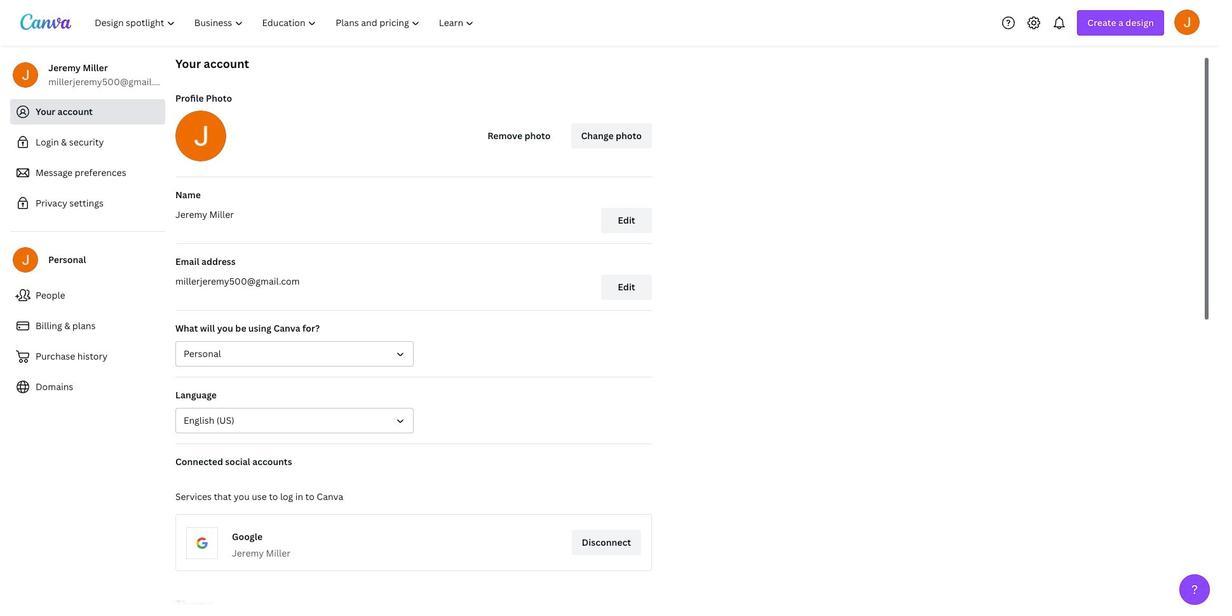 Task type: describe. For each thing, give the bounding box(es) containing it.
top level navigation element
[[86, 10, 485, 36]]

Language: English (US) button
[[175, 408, 414, 434]]



Task type: vqa. For each thing, say whether or not it's contained in the screenshot.
Jeremy Miller icon
yes



Task type: locate. For each thing, give the bounding box(es) containing it.
None button
[[175, 341, 414, 367]]

jeremy miller image
[[1175, 9, 1200, 35]]



